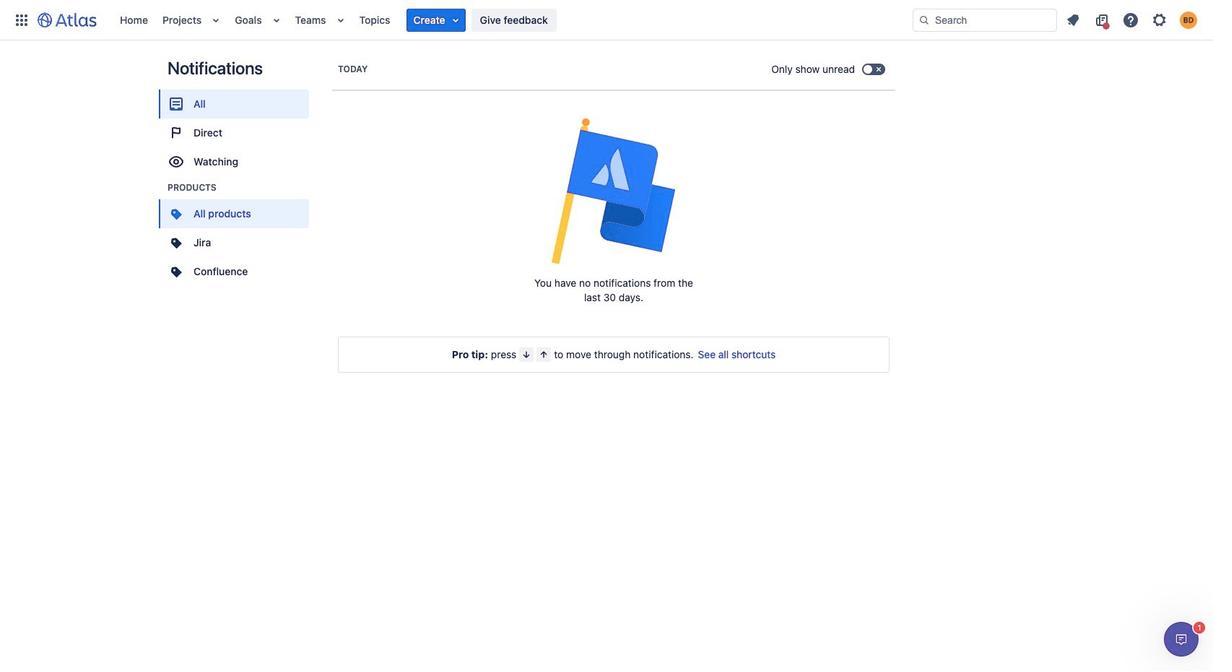 Task type: vqa. For each thing, say whether or not it's contained in the screenshot.
search icon
yes



Task type: describe. For each thing, give the bounding box(es) containing it.
notifications image
[[1065, 11, 1082, 29]]

direct image
[[168, 124, 185, 142]]

watching image
[[168, 153, 185, 170]]

product image
[[168, 205, 185, 222]]

switch to... image
[[13, 11, 30, 29]]

help image
[[1123, 11, 1140, 29]]



Task type: locate. For each thing, give the bounding box(es) containing it.
list
[[113, 0, 913, 40], [1060, 8, 1205, 31]]

0 vertical spatial product image
[[168, 234, 185, 251]]

1 horizontal spatial list
[[1060, 8, 1205, 31]]

product image
[[168, 234, 185, 251], [168, 263, 185, 280]]

arrow up image
[[538, 349, 550, 360]]

top element
[[9, 0, 913, 40]]

banner
[[0, 0, 1214, 40]]

1 product image from the top
[[168, 234, 185, 251]]

0 horizontal spatial list
[[113, 0, 913, 40]]

account image
[[1180, 11, 1198, 29]]

any image
[[168, 95, 185, 113]]

None search field
[[913, 8, 1058, 31]]

search image
[[919, 14, 930, 26]]

2 product image from the top
[[168, 263, 185, 280]]

arrow down image
[[521, 349, 533, 360]]

settings image
[[1151, 11, 1169, 29]]

dialog
[[1164, 622, 1199, 657]]

list item inside 'list'
[[406, 8, 466, 31]]

list item
[[406, 8, 466, 31]]

Search field
[[913, 8, 1058, 31]]

1 vertical spatial product image
[[168, 263, 185, 280]]



